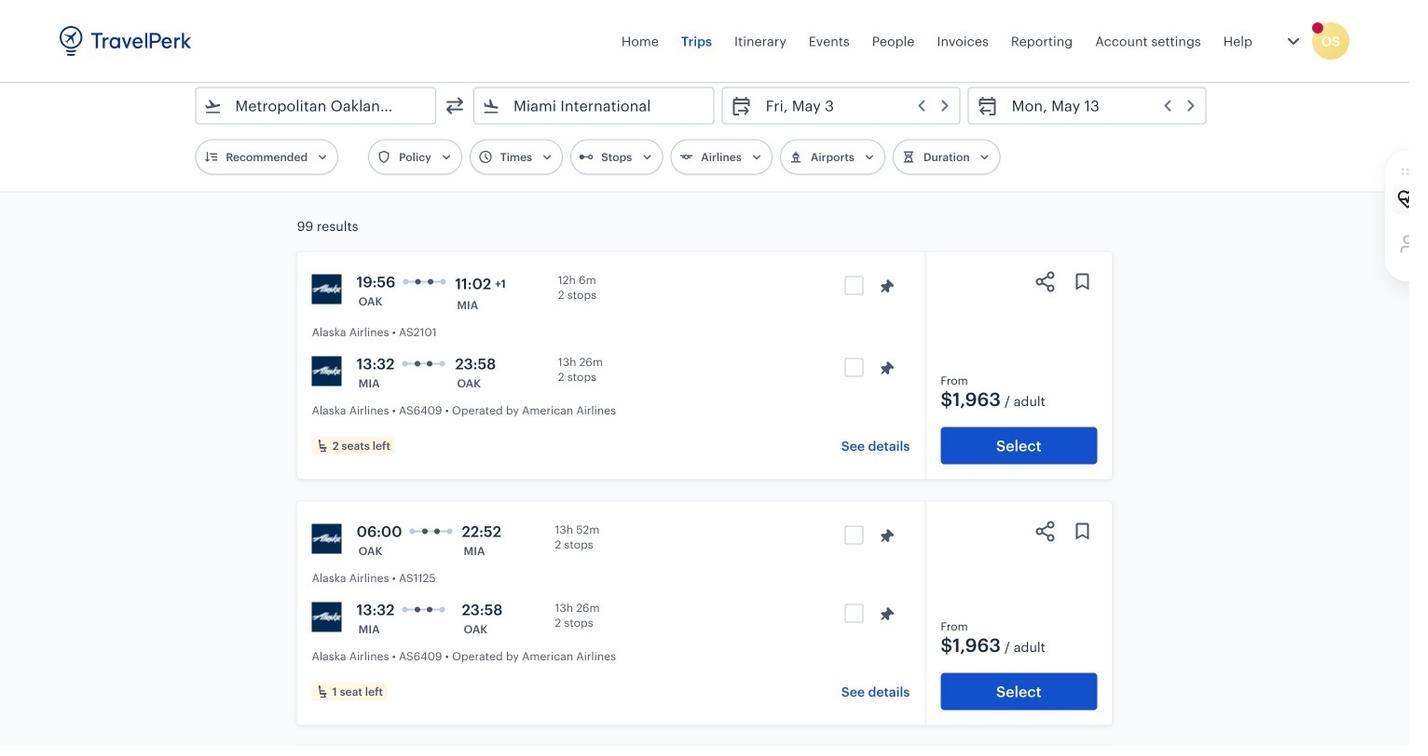 Task type: vqa. For each thing, say whether or not it's contained in the screenshot.
Alaska Airlines image related to 1st Alaska Airlines icon from the bottom of the page
yes



Task type: locate. For each thing, give the bounding box(es) containing it.
1 alaska airlines image from the top
[[312, 524, 342, 554]]

From search field
[[222, 91, 411, 121]]

2 alaska airlines image from the top
[[312, 603, 342, 632]]

1 vertical spatial alaska airlines image
[[312, 603, 342, 632]]

alaska airlines image
[[312, 524, 342, 554], [312, 603, 342, 632]]

To search field
[[500, 91, 689, 121]]

0 vertical spatial alaska airlines image
[[312, 524, 342, 554]]

0 vertical spatial alaska airlines image
[[312, 274, 342, 304]]

2 alaska airlines image from the top
[[312, 356, 342, 386]]

alaska airlines image
[[312, 274, 342, 304], [312, 356, 342, 386]]

1 vertical spatial alaska airlines image
[[312, 356, 342, 386]]

Depart field
[[753, 91, 952, 121]]



Task type: describe. For each thing, give the bounding box(es) containing it.
1 alaska airlines image from the top
[[312, 274, 342, 304]]

Return field
[[999, 91, 1198, 121]]



